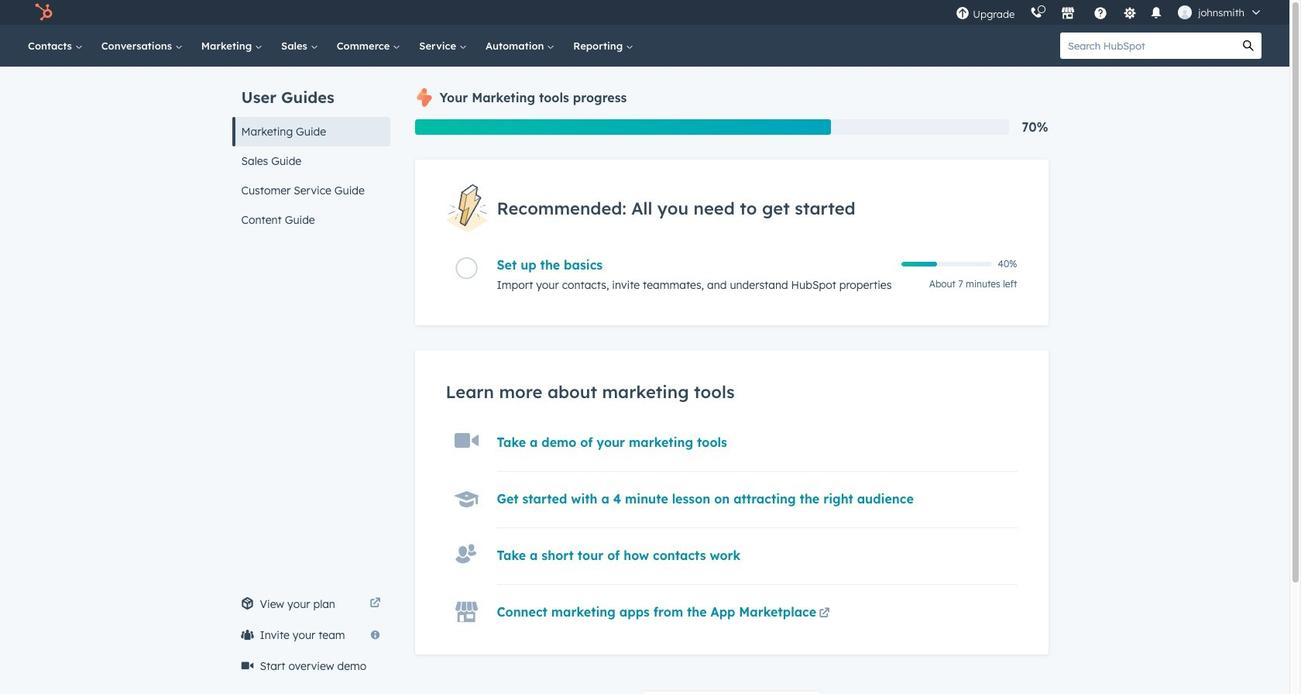 Task type: vqa. For each thing, say whether or not it's contained in the screenshot.
'Search HubSpot' search box
yes



Task type: locate. For each thing, give the bounding box(es) containing it.
[object object] complete progress bar
[[901, 262, 938, 267]]

progress bar
[[415, 119, 831, 135]]

user guides element
[[232, 67, 390, 235]]

link opens in a new window image
[[370, 595, 381, 614], [370, 598, 381, 610], [819, 605, 830, 624]]

john smith image
[[1179, 5, 1192, 19]]

menu
[[948, 0, 1271, 25]]

Search HubSpot search field
[[1061, 33, 1236, 59]]



Task type: describe. For each thing, give the bounding box(es) containing it.
marketplaces image
[[1062, 7, 1075, 21]]

link opens in a new window image
[[819, 608, 830, 620]]



